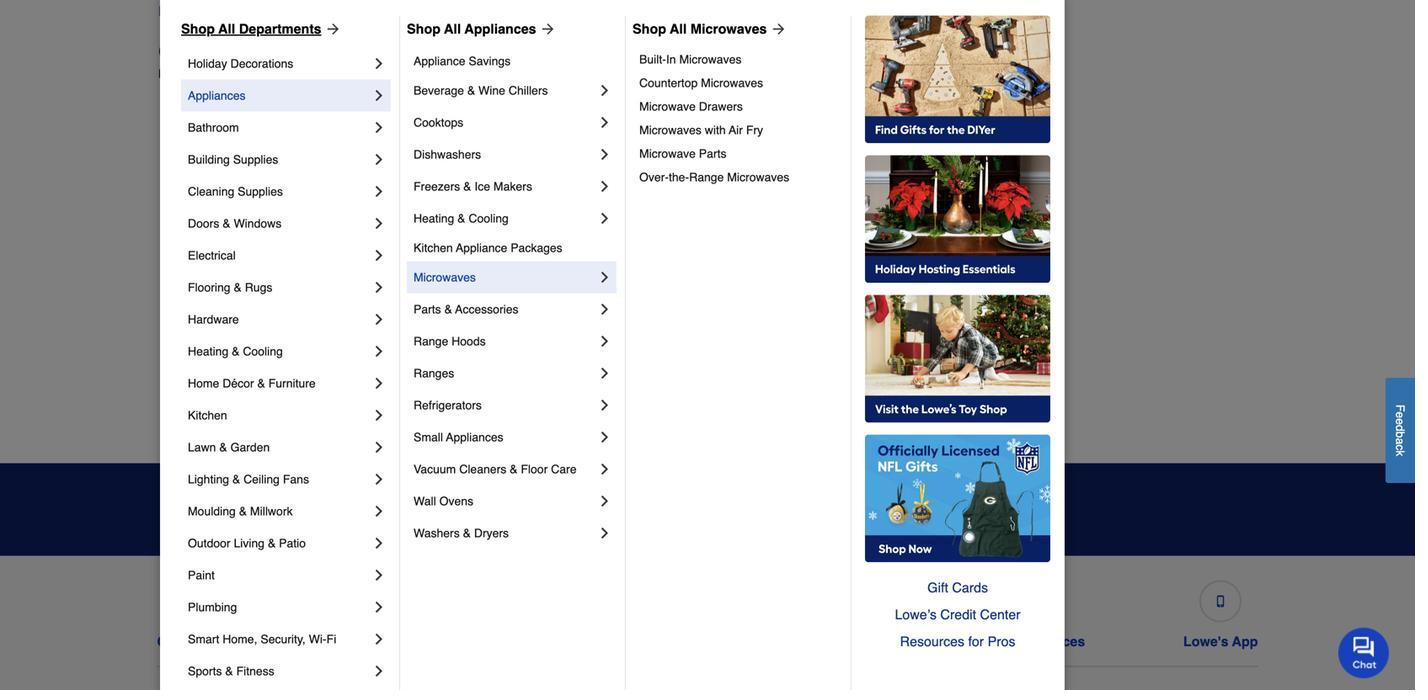 Task type: vqa. For each thing, say whether or not it's contained in the screenshot.
Gift to the top
yes



Task type: describe. For each thing, give the bounding box(es) containing it.
0 vertical spatial heating & cooling
[[414, 212, 509, 225]]

deptford
[[172, 255, 217, 268]]

smart home, security, wi-fi link
[[188, 624, 371, 656]]

chevron right image for moulding & millwork
[[371, 503, 388, 520]]

kitchen link
[[188, 400, 371, 432]]

find a store
[[158, 3, 236, 19]]

chevron right image for kitchen
[[371, 407, 388, 424]]

flooring & rugs
[[188, 281, 272, 294]]

microwaves up the microwave parts
[[639, 123, 702, 137]]

piscataway link
[[996, 118, 1055, 135]]

packages
[[511, 241, 563, 255]]

1 vertical spatial parts
[[414, 303, 441, 316]]

order status
[[372, 634, 453, 650]]

chevron right image for beverage & wine chillers
[[596, 82, 613, 99]]

chevron right image for microwaves
[[596, 269, 613, 286]]

chevron right image for home décor & furniture
[[371, 375, 388, 392]]

chevron right image for hardware
[[371, 311, 388, 328]]

lowe's inside "city directory lowe's stores in new jersey"
[[158, 67, 195, 80]]

moulding & millwork link
[[188, 496, 371, 528]]

cooktops
[[414, 116, 463, 129]]

brick
[[172, 154, 198, 167]]

2 e from the top
[[1394, 419, 1407, 425]]

security,
[[261, 633, 306, 647]]

& for lighting & ceiling fans link
[[232, 473, 240, 486]]

east for east rutherford
[[172, 322, 195, 336]]

chevron right image for plumbing
[[371, 599, 388, 616]]

washers & dryers
[[414, 527, 509, 540]]

maple shade
[[721, 154, 791, 167]]

microwave for microwave parts
[[639, 147, 696, 160]]

sewell link
[[996, 219, 1031, 236]]

all for appliances
[[444, 21, 461, 37]]

appliance savings link
[[414, 48, 613, 74]]

maple shade link
[[721, 152, 791, 169]]

0 vertical spatial appliance
[[414, 54, 465, 68]]

shop for shop all appliances
[[407, 21, 441, 37]]

chevron right image for range hoods
[[596, 333, 613, 350]]

shop all microwaves link
[[633, 19, 787, 39]]

chevron right image for cleaning supplies
[[371, 183, 388, 200]]

lowe's app link
[[1184, 574, 1258, 650]]

a inside find a store link
[[191, 3, 198, 19]]

accessories
[[455, 303, 519, 316]]

lumberton link
[[447, 388, 503, 405]]

east for east brunswick
[[172, 289, 195, 302]]

installation
[[955, 634, 1026, 650]]

hillsborough
[[447, 221, 512, 235]]

0 vertical spatial cards
[[952, 580, 988, 596]]

small
[[414, 431, 443, 444]]

freezers & ice makers link
[[414, 171, 596, 203]]

lowe's app
[[1184, 634, 1258, 650]]

new jersey button
[[363, 1, 434, 21]]

garden
[[230, 441, 270, 454]]

find gifts for the diyer. image
[[865, 15, 1051, 144]]

lawn
[[188, 441, 216, 454]]

microwave for microwave drawers
[[639, 100, 696, 113]]

chevron right image for cooktops
[[596, 114, 613, 131]]

& for doors & windows link
[[223, 217, 230, 230]]

contact
[[157, 634, 207, 650]]

b
[[1394, 432, 1407, 438]]

moulding
[[188, 505, 236, 518]]

credit for lowe's
[[941, 607, 976, 623]]

shade
[[757, 154, 791, 167]]

lighting & ceiling fans link
[[188, 464, 371, 496]]

smart
[[188, 633, 219, 647]]

center for lowe's credit center
[[643, 634, 686, 650]]

plumbing
[[188, 601, 237, 614]]

décor
[[223, 377, 254, 390]]

sports
[[188, 665, 222, 679]]

chevron right image for paint
[[371, 567, 388, 584]]

& for freezers & ice makers link
[[463, 180, 471, 193]]

microwave parts
[[639, 147, 730, 160]]

& for moulding & millwork link
[[239, 505, 247, 518]]

1 vertical spatial cards
[[815, 634, 853, 650]]

over-
[[639, 171, 669, 184]]

floor
[[521, 463, 548, 476]]

chevron right image for holiday decorations
[[371, 55, 388, 72]]

chevron right image for refrigerators
[[596, 397, 613, 414]]

ranges
[[414, 367, 454, 380]]

princeton link
[[996, 152, 1046, 169]]

a inside f e e d b a c k button
[[1394, 438, 1407, 445]]

new inside button
[[363, 3, 390, 19]]

find
[[158, 3, 187, 19]]

0 vertical spatial appliances
[[465, 21, 536, 37]]

fans
[[283, 473, 309, 486]]

store
[[202, 3, 236, 19]]

howell link
[[447, 287, 482, 304]]

app
[[1232, 634, 1258, 650]]

building supplies
[[188, 153, 278, 166]]

lighting & ceiling fans
[[188, 473, 309, 486]]

arrow right image for shop all appliances
[[536, 21, 556, 37]]

& for washers & dryers link
[[463, 527, 471, 540]]

bayonne
[[172, 120, 218, 134]]

order status link
[[372, 574, 453, 650]]

refrigerators link
[[414, 390, 596, 422]]

1 horizontal spatial gift
[[928, 580, 949, 596]]

makers
[[494, 180, 532, 193]]

chevron right image for bathroom
[[371, 119, 388, 136]]

arrow right image for shop all departments
[[321, 21, 342, 37]]

parts & accessories link
[[414, 294, 596, 326]]

1 horizontal spatial range
[[689, 171, 724, 184]]

shop for shop all microwaves
[[633, 21, 666, 37]]

in
[[666, 53, 676, 66]]

outdoor living & patio link
[[188, 528, 371, 560]]

sign up form
[[680, 487, 1038, 533]]

& for the beverage & wine chillers link
[[467, 84, 475, 97]]

2 vertical spatial appliances
[[446, 431, 503, 444]]

hardware link
[[188, 304, 371, 336]]

supplies for building supplies
[[233, 153, 278, 166]]

microwaves up countertop microwaves
[[679, 53, 742, 66]]

outdoor
[[188, 537, 230, 550]]

township
[[235, 390, 284, 403]]

chevron right image for appliances
[[371, 87, 388, 104]]

lighting
[[188, 473, 229, 486]]

countertop microwaves link
[[639, 71, 839, 95]]

microwaves inside "link"
[[414, 271, 476, 284]]

inspiration
[[443, 490, 546, 513]]

appliance savings
[[414, 54, 511, 68]]

doors
[[188, 217, 219, 230]]

lowe's credit center link
[[865, 602, 1051, 629]]

living
[[234, 537, 265, 550]]

lowe's for lowe's credit center
[[552, 634, 597, 650]]

washers
[[414, 527, 460, 540]]

millwork
[[250, 505, 293, 518]]

lowe's for lowe's app
[[1184, 634, 1229, 650]]

lowe's credit center
[[895, 607, 1021, 623]]

sports & fitness
[[188, 665, 274, 679]]

1 vertical spatial gift cards
[[788, 634, 853, 650]]

supplies for cleaning supplies
[[238, 185, 283, 198]]

shop all departments link
[[181, 19, 342, 39]]

0 vertical spatial parts
[[699, 147, 727, 160]]

jersey inside button
[[394, 3, 434, 19]]

1 vertical spatial cooling
[[243, 345, 283, 358]]

chevron right image for wall ovens
[[596, 493, 613, 510]]

& for parts & accessories link
[[444, 303, 452, 316]]

shop all departments
[[181, 21, 321, 37]]

chevron right image for ranges
[[596, 365, 613, 382]]

outdoor living & patio
[[188, 537, 306, 550]]

arrow right image for shop all microwaves
[[767, 21, 787, 37]]

installation services link
[[955, 574, 1085, 650]]

chevron right image for lawn & garden
[[371, 439, 388, 456]]

resources for pros
[[900, 634, 1016, 650]]

kitchen for kitchen appliance packages
[[414, 241, 453, 255]]

& for chevron right icon corresponding to heating & cooling's the "heating & cooling" 'link'
[[458, 212, 465, 225]]

cleaning supplies link
[[188, 176, 371, 208]]

stores
[[198, 67, 232, 80]]



Task type: locate. For each thing, give the bounding box(es) containing it.
3 all from the left
[[670, 21, 687, 37]]

2 arrow right image from the left
[[536, 21, 556, 37]]

lowe's credit center
[[552, 634, 686, 650]]

hamilton
[[447, 187, 493, 201]]

microwave up the-
[[639, 147, 696, 160]]

0 horizontal spatial credit
[[600, 634, 639, 650]]

union link
[[996, 354, 1027, 371]]

1 all from the left
[[218, 21, 235, 37]]

chat invite button image
[[1339, 628, 1390, 679]]

0 horizontal spatial cards
[[815, 634, 853, 650]]

1 vertical spatial heating & cooling
[[188, 345, 283, 358]]

cooling up kitchen appliance packages at the left
[[469, 212, 509, 225]]

voorhees
[[996, 390, 1046, 403]]

center for lowe's credit center
[[980, 607, 1021, 623]]

chevron right image for building supplies
[[371, 151, 388, 168]]

& down 'rutherford'
[[232, 345, 240, 358]]

0 horizontal spatial range
[[414, 335, 448, 348]]

deptford link
[[172, 253, 217, 270]]

built-
[[639, 53, 666, 66]]

lawn & garden
[[188, 441, 270, 454]]

0 vertical spatial kitchen
[[414, 241, 453, 255]]

0 vertical spatial gift cards
[[928, 580, 988, 596]]

1 vertical spatial appliance
[[456, 241, 507, 255]]

shop all microwaves
[[633, 21, 767, 37]]

credit for lowe's
[[600, 634, 639, 650]]

manchester
[[721, 120, 783, 134]]

arrow right image up appliance savings link
[[536, 21, 556, 37]]

2 east from the top
[[172, 322, 195, 336]]

0 vertical spatial jersey
[[394, 3, 434, 19]]

new inside "city directory lowe's stores in new jersey"
[[248, 67, 271, 80]]

arrow right image
[[321, 21, 342, 37], [536, 21, 556, 37], [767, 21, 787, 37]]

0 horizontal spatial kitchen
[[188, 409, 227, 422]]

chevron right image for washers & dryers
[[596, 525, 613, 542]]

plumbing link
[[188, 592, 371, 624]]

1 vertical spatial range
[[414, 335, 448, 348]]

chevron right image for outdoor living & patio
[[371, 535, 388, 552]]

ceiling
[[244, 473, 280, 486]]

all inside shop all microwaves 'link'
[[670, 21, 687, 37]]

& left wine
[[467, 84, 475, 97]]

freezers
[[414, 180, 460, 193]]

0 vertical spatial heating
[[414, 212, 454, 225]]

parts up 'over-the-range microwaves'
[[699, 147, 727, 160]]

appliances up savings
[[465, 21, 536, 37]]

1 horizontal spatial lowe's
[[552, 634, 597, 650]]

chevron right image for heating & cooling
[[371, 343, 388, 360]]

heating down freezers
[[414, 212, 454, 225]]

1 vertical spatial a
[[1394, 438, 1407, 445]]

& right lawn
[[219, 441, 227, 454]]

customer care image
[[209, 596, 221, 608]]

woodbridge
[[996, 423, 1059, 437]]

all inside the shop all appliances link
[[444, 21, 461, 37]]

0 horizontal spatial gift cards
[[788, 634, 853, 650]]

0 vertical spatial range
[[689, 171, 724, 184]]

chevron right image for electrical
[[371, 247, 388, 264]]

butler
[[172, 187, 203, 201]]

& right the décor
[[257, 377, 265, 390]]

all inside shop all departments link
[[218, 21, 235, 37]]

0 horizontal spatial parts
[[414, 303, 441, 316]]

contact us & faq
[[157, 634, 273, 650]]

1 horizontal spatial heating & cooling link
[[414, 203, 596, 235]]

chevron right image for vacuum cleaners & floor care
[[596, 461, 613, 478]]

0 horizontal spatial heating & cooling link
[[188, 336, 371, 368]]

princeton
[[996, 154, 1046, 167]]

patio
[[279, 537, 306, 550]]

e up the b
[[1394, 419, 1407, 425]]

shop all appliances link
[[407, 19, 556, 39]]

appliance up holmdel
[[456, 241, 507, 255]]

1 horizontal spatial a
[[1394, 438, 1407, 445]]

& left ice
[[463, 180, 471, 193]]

0 horizontal spatial a
[[191, 3, 198, 19]]

0 vertical spatial new
[[363, 3, 390, 19]]

1 horizontal spatial new
[[363, 3, 390, 19]]

& for the lawn & garden link
[[219, 441, 227, 454]]

shop inside shop all departments link
[[181, 21, 215, 37]]

ranges link
[[414, 358, 596, 390]]

0 vertical spatial microwave
[[639, 100, 696, 113]]

1 horizontal spatial kitchen
[[414, 241, 453, 255]]

& left floor
[[510, 463, 518, 476]]

holmdel
[[447, 255, 490, 268]]

holiday hosting essentials. image
[[865, 155, 1051, 283]]

harbor
[[196, 390, 232, 403]]

jersey inside "city directory lowe's stores in new jersey"
[[275, 67, 309, 80]]

0 horizontal spatial center
[[643, 634, 686, 650]]

a up k
[[1394, 438, 1407, 445]]

1 vertical spatial east
[[172, 322, 195, 336]]

visit the lowe's toy shop. image
[[865, 295, 1051, 423]]

manahawkin
[[447, 423, 513, 437]]

savings
[[469, 54, 511, 68]]

smart home, security, wi-fi
[[188, 633, 336, 647]]

& left ceiling
[[232, 473, 240, 486]]

wall ovens
[[414, 495, 474, 508]]

3 arrow right image from the left
[[767, 21, 787, 37]]

east down the deptford
[[172, 289, 195, 302]]

arrow right image up holiday decorations link
[[321, 21, 342, 37]]

2 shop from the left
[[407, 21, 441, 37]]

1 horizontal spatial heating & cooling
[[414, 212, 509, 225]]

& down the hamilton link
[[458, 212, 465, 225]]

parts up "range hoods"
[[414, 303, 441, 316]]

0 horizontal spatial new
[[248, 67, 271, 80]]

chevron right image for parts & accessories
[[596, 301, 613, 318]]

sign up button
[[931, 487, 1038, 533]]

all down store
[[218, 21, 235, 37]]

dimensions image
[[1014, 596, 1026, 608]]

maple
[[721, 154, 753, 167]]

appliances up cleaners at the left bottom
[[446, 431, 503, 444]]

1 horizontal spatial cooling
[[469, 212, 509, 225]]

all up in
[[670, 21, 687, 37]]

supplies up cleaning supplies on the top
[[233, 153, 278, 166]]

over-the-range microwaves link
[[639, 165, 839, 189]]

& for the "heating & cooling" 'link' for chevron right image for heating & cooling
[[232, 345, 240, 358]]

1 arrow right image from the left
[[321, 21, 342, 37]]

microwaves up howell link
[[414, 271, 476, 284]]

2 all from the left
[[444, 21, 461, 37]]

cooling
[[469, 212, 509, 225], [243, 345, 283, 358]]

gift cards link
[[784, 574, 857, 650], [865, 575, 1051, 602]]

0 vertical spatial east
[[172, 289, 195, 302]]

credit inside lowe's credit center "link"
[[941, 607, 976, 623]]

kitchen down harbor
[[188, 409, 227, 422]]

1 horizontal spatial gift cards
[[928, 580, 988, 596]]

heating for chevron right icon corresponding to heating & cooling
[[414, 212, 454, 225]]

hardware
[[188, 313, 239, 326]]

a right find
[[191, 3, 198, 19]]

0 horizontal spatial shop
[[181, 21, 215, 37]]

0 horizontal spatial heating
[[188, 345, 229, 358]]

for
[[968, 634, 984, 650]]

flooring
[[188, 281, 230, 294]]

& right us
[[232, 634, 242, 650]]

1 vertical spatial credit
[[600, 634, 639, 650]]

microwaves down maple shade link
[[727, 171, 790, 184]]

hillsborough link
[[447, 219, 512, 236]]

heating & cooling link for chevron right image for heating & cooling
[[188, 336, 371, 368]]

& left the millwork
[[239, 505, 247, 518]]

1 vertical spatial new
[[248, 67, 271, 80]]

cooling up home décor & furniture
[[243, 345, 283, 358]]

& for flooring & rugs link
[[234, 281, 242, 294]]

holmdel link
[[447, 253, 490, 270]]

bayonne link
[[172, 118, 218, 135]]

shop down the find a store
[[181, 21, 215, 37]]

f
[[1394, 405, 1407, 412]]

chevron right image for sports & fitness
[[371, 663, 388, 680]]

1 vertical spatial gift
[[788, 634, 811, 650]]

0 horizontal spatial all
[[218, 21, 235, 37]]

0 horizontal spatial gift cards link
[[784, 574, 857, 650]]

order
[[372, 634, 408, 650]]

lowe's credit center link
[[552, 574, 686, 650]]

& inside "link"
[[257, 377, 265, 390]]

heating & cooling link up furniture
[[188, 336, 371, 368]]

arrow right image inside shop all departments link
[[321, 21, 342, 37]]

microwaves up built-in microwaves link
[[691, 21, 767, 37]]

resources for pros link
[[865, 629, 1051, 656]]

east rutherford link
[[172, 321, 254, 337]]

kitchen for kitchen
[[188, 409, 227, 422]]

eatontown link
[[172, 354, 228, 371]]

sicklerville link
[[996, 253, 1051, 270]]

microwave drawers link
[[639, 95, 839, 118]]

0 horizontal spatial cooling
[[243, 345, 283, 358]]

1 horizontal spatial cards
[[952, 580, 988, 596]]

delran link
[[172, 219, 207, 236]]

all up appliance savings
[[444, 21, 461, 37]]

1 horizontal spatial jersey
[[394, 3, 434, 19]]

chevron right image for small appliances
[[596, 429, 613, 446]]

all for departments
[[218, 21, 235, 37]]

chevron right image for dishwashers
[[596, 146, 613, 163]]

1 vertical spatial center
[[643, 634, 686, 650]]

chevron right image
[[596, 82, 613, 99], [371, 87, 388, 104], [596, 114, 613, 131], [371, 119, 388, 136], [596, 178, 613, 195], [371, 183, 388, 200], [371, 215, 388, 232], [371, 247, 388, 264], [596, 269, 613, 286], [371, 279, 388, 296], [596, 301, 613, 318], [371, 311, 388, 328], [371, 343, 388, 360], [371, 375, 388, 392], [596, 397, 613, 414], [371, 503, 388, 520], [596, 525, 613, 542], [371, 535, 388, 552], [371, 567, 388, 584], [371, 599, 388, 616], [371, 663, 388, 680]]

shop inside shop all microwaves 'link'
[[633, 21, 666, 37]]

1 horizontal spatial center
[[980, 607, 1021, 623]]

1 vertical spatial microwave
[[639, 147, 696, 160]]

0 vertical spatial a
[[191, 3, 198, 19]]

the-
[[669, 171, 689, 184]]

all
[[218, 21, 235, 37], [444, 21, 461, 37], [670, 21, 687, 37]]

brick link
[[172, 152, 198, 169]]

ideas
[[577, 517, 607, 530]]

heating for chevron right image for heating & cooling
[[188, 345, 229, 358]]

cooktops link
[[414, 106, 596, 138]]

countertop microwaves
[[639, 76, 763, 90]]

sign
[[959, 502, 988, 518]]

& left dryers
[[463, 527, 471, 540]]

arrow right image up built-in microwaves link
[[767, 21, 787, 37]]

& left rugs
[[234, 281, 242, 294]]

2 horizontal spatial all
[[670, 21, 687, 37]]

1 horizontal spatial parts
[[699, 147, 727, 160]]

0 vertical spatial heating & cooling link
[[414, 203, 596, 235]]

wi-
[[309, 633, 327, 647]]

furniture
[[268, 377, 316, 390]]

jersey up shop all appliances
[[394, 3, 434, 19]]

shop down the new jersey at the top of the page
[[407, 21, 441, 37]]

chevron right image for flooring & rugs
[[371, 279, 388, 296]]

east up eatontown link
[[172, 322, 195, 336]]

turnersville
[[996, 322, 1056, 336]]

building
[[188, 153, 230, 166]]

1 horizontal spatial credit
[[941, 607, 976, 623]]

supplies up windows
[[238, 185, 283, 198]]

chevron right image for lighting & ceiling fans
[[371, 471, 388, 488]]

0 horizontal spatial jersey
[[275, 67, 309, 80]]

chevron right image
[[371, 55, 388, 72], [596, 146, 613, 163], [371, 151, 388, 168], [596, 210, 613, 227], [596, 333, 613, 350], [596, 365, 613, 382], [371, 407, 388, 424], [596, 429, 613, 446], [371, 439, 388, 456], [596, 461, 613, 478], [371, 471, 388, 488], [596, 493, 613, 510], [371, 631, 388, 648]]

pros
[[988, 634, 1016, 650]]

1 microwave from the top
[[639, 100, 696, 113]]

heating & cooling link for chevron right icon corresponding to heating & cooling
[[414, 203, 596, 235]]

holiday decorations
[[188, 57, 293, 70]]

new
[[363, 3, 390, 19], [248, 67, 271, 80]]

2 horizontal spatial arrow right image
[[767, 21, 787, 37]]

1 vertical spatial kitchen
[[188, 409, 227, 422]]

chevron right image for smart home, security, wi-fi
[[371, 631, 388, 648]]

heating & cooling link down makers
[[414, 203, 596, 235]]

heating & cooling down 'rutherford'
[[188, 345, 283, 358]]

shop for shop all departments
[[181, 21, 215, 37]]

heating & cooling link
[[414, 203, 596, 235], [188, 336, 371, 368]]

& down the howell
[[444, 303, 452, 316]]

shop up built-
[[633, 21, 666, 37]]

directory
[[202, 40, 291, 63]]

arrow right image inside shop all microwaves 'link'
[[767, 21, 787, 37]]

mobile image
[[1215, 596, 1227, 608]]

credit inside lowe's credit center link
[[600, 634, 639, 650]]

voorhees link
[[996, 388, 1046, 405]]

east brunswick link
[[172, 287, 252, 304]]

hamilton link
[[447, 186, 493, 203]]

all for microwaves
[[670, 21, 687, 37]]

1 horizontal spatial gift cards link
[[865, 575, 1051, 602]]

officially licensed n f l gifts. shop now. image
[[865, 435, 1051, 563]]

arrow right image inside the shop all appliances link
[[536, 21, 556, 37]]

air
[[729, 123, 743, 137]]

appliances down stores
[[188, 89, 246, 102]]

appliance up beverage
[[414, 54, 465, 68]]

ice
[[475, 180, 490, 193]]

1 shop from the left
[[181, 21, 215, 37]]

range down the microwave parts
[[689, 171, 724, 184]]

center inside "link"
[[980, 607, 1021, 623]]

1 horizontal spatial heating
[[414, 212, 454, 225]]

range up ranges at the bottom left of the page
[[414, 335, 448, 348]]

1 vertical spatial jersey
[[275, 67, 309, 80]]

2 microwave from the top
[[639, 147, 696, 160]]

2 horizontal spatial lowe's
[[1184, 634, 1229, 650]]

0 vertical spatial supplies
[[233, 153, 278, 166]]

0 vertical spatial credit
[[941, 607, 976, 623]]

f e e d b a c k
[[1394, 405, 1407, 457]]

moulding & millwork
[[188, 505, 293, 518]]

heating down east rutherford link
[[188, 345, 229, 358]]

woodbridge link
[[996, 422, 1059, 438]]

rutherford
[[199, 322, 254, 336]]

1 vertical spatial heating & cooling link
[[188, 336, 371, 368]]

1 vertical spatial supplies
[[238, 185, 283, 198]]

c
[[1394, 445, 1407, 451]]

0 horizontal spatial lowe's
[[158, 67, 195, 80]]

1 east from the top
[[172, 289, 195, 302]]

e up d
[[1394, 412, 1407, 419]]

& left patio
[[268, 537, 276, 550]]

0 horizontal spatial gift
[[788, 634, 811, 650]]

toms
[[996, 289, 1024, 302]]

0 vertical spatial gift
[[928, 580, 949, 596]]

east
[[172, 289, 195, 302], [172, 322, 195, 336]]

city directory lowe's stores in new jersey
[[158, 40, 309, 80]]

heating & cooling down the hamilton link
[[414, 212, 509, 225]]

0 horizontal spatial arrow right image
[[321, 21, 342, 37]]

1 horizontal spatial arrow right image
[[536, 21, 556, 37]]

0 horizontal spatial heating & cooling
[[188, 345, 283, 358]]

microwave down countertop
[[639, 100, 696, 113]]

& right the sports
[[225, 665, 233, 679]]

holiday
[[188, 57, 227, 70]]

3 shop from the left
[[633, 21, 666, 37]]

delran
[[172, 221, 207, 235]]

1 horizontal spatial shop
[[407, 21, 441, 37]]

1 vertical spatial heating
[[188, 345, 229, 358]]

microwaves up microwave drawers link
[[701, 76, 763, 90]]

& for sports & fitness link
[[225, 665, 233, 679]]

1 horizontal spatial all
[[444, 21, 461, 37]]

chevron right image for doors & windows
[[371, 215, 388, 232]]

& right doors
[[223, 217, 230, 230]]

chevron right image for heating & cooling
[[596, 210, 613, 227]]

beverage & wine chillers
[[414, 84, 548, 97]]

0 vertical spatial center
[[980, 607, 1021, 623]]

drawers
[[699, 100, 743, 113]]

1 vertical spatial appliances
[[188, 89, 246, 102]]

lowe's
[[895, 607, 937, 623]]

chevron right image for freezers & ice makers
[[596, 178, 613, 195]]

microwaves inside 'link'
[[691, 21, 767, 37]]

2 horizontal spatial shop
[[633, 21, 666, 37]]

over-the-range microwaves
[[639, 171, 790, 184]]

jersey down departments
[[275, 67, 309, 80]]

rio grande link
[[996, 186, 1056, 203]]

1 e from the top
[[1394, 412, 1407, 419]]

microwaves with air fry
[[639, 123, 763, 137]]

kitchen up holmdel
[[414, 241, 453, 255]]

0 vertical spatial cooling
[[469, 212, 509, 225]]



